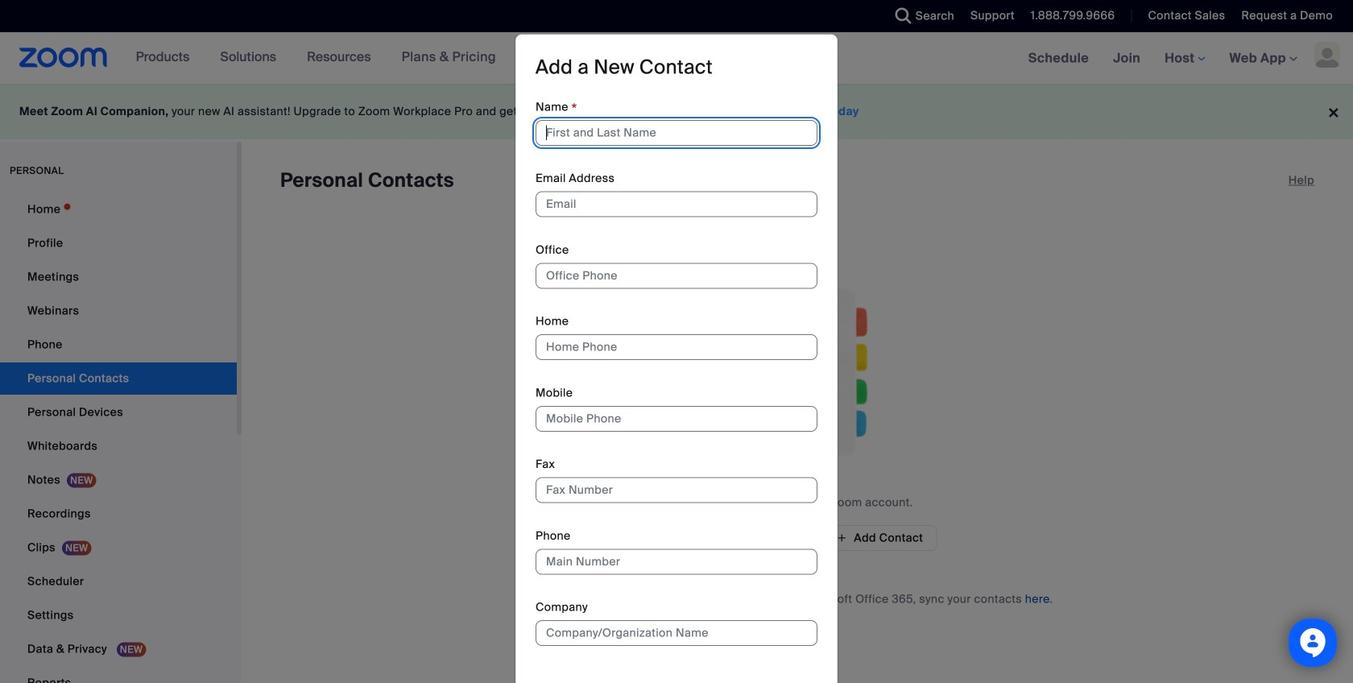 Task type: locate. For each thing, give the bounding box(es) containing it.
footer
[[0, 84, 1354, 139]]

First and Last Name text field
[[536, 120, 818, 146]]

Main Number text field
[[536, 549, 818, 575]]

Fax Number text field
[[536, 478, 818, 503]]

Mobile Phone text field
[[536, 406, 818, 432]]

Email text field
[[536, 191, 818, 217]]

dialog
[[516, 34, 838, 683]]

banner
[[0, 32, 1354, 85]]

Office Phone text field
[[536, 263, 818, 289]]



Task type: describe. For each thing, give the bounding box(es) containing it.
product information navigation
[[124, 32, 508, 84]]

Company/Organization Name text field
[[536, 621, 818, 646]]

add image
[[837, 531, 848, 546]]

meetings navigation
[[1017, 32, 1354, 85]]

Home Phone text field
[[536, 335, 818, 360]]

personal menu menu
[[0, 193, 237, 683]]



Task type: vqa. For each thing, say whether or not it's contained in the screenshot.
'home phone' text box
yes



